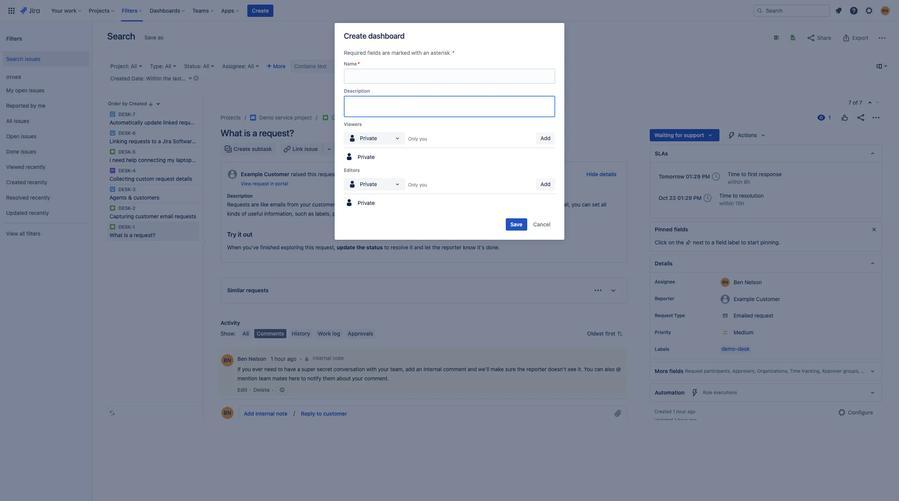Task type: locate. For each thing, give the bounding box(es) containing it.
add for viewers
[[541, 135, 551, 141]]

all for all issues
[[6, 117, 12, 124]]

for
[[357, 201, 364, 208]]

the left the level
[[200, 157, 208, 163]]

add button for viewers
[[536, 132, 555, 144]]

dashboard
[[368, 31, 405, 40]]

participants,
[[704, 368, 732, 374]]

1 horizontal spatial are
[[382, 49, 390, 56]]

0 vertical spatial it help image
[[110, 130, 116, 136]]

jira image
[[20, 6, 40, 15], [20, 6, 40, 15]]

1 vertical spatial status
[[367, 244, 383, 251]]

1 only from the top
[[408, 136, 418, 142]]

1 horizontal spatial details
[[600, 171, 617, 177]]

exploring
[[281, 244, 304, 251]]

1 email, from the left
[[390, 201, 404, 208]]

pm right 23
[[694, 195, 702, 201]]

1 vertical spatial customer
[[323, 410, 347, 417]]

2 only from the top
[[408, 182, 418, 188]]

share link
[[803, 32, 836, 44]]

view left 'filters'
[[6, 230, 18, 237]]

1 horizontal spatial request?
[[259, 128, 294, 138]]

issues for open issues
[[21, 133, 37, 139]]

all button
[[240, 329, 251, 338]]

to right respond
[[448, 201, 453, 208]]

desk
[[738, 346, 750, 352]]

private down email
[[360, 181, 377, 187]]

to up mates
[[278, 366, 283, 372]]

not available - this is the last issue image
[[875, 100, 881, 106]]

internal inside button
[[256, 410, 275, 417]]

it's
[[478, 244, 485, 251]]

7
[[849, 99, 852, 106], [860, 99, 863, 106], [133, 111, 135, 117]]

order
[[108, 101, 121, 107]]

to right laptop
[[193, 157, 198, 163]]

0 vertical spatial within
[[728, 179, 743, 185]]

0 horizontal spatial view
[[6, 230, 18, 237]]

updated down resolved
[[6, 209, 27, 216]]

1 vertical spatial time
[[720, 192, 732, 199]]

and left we'll
[[468, 366, 477, 372]]

1 vertical spatial all
[[243, 330, 249, 337]]

desk- down capturing
[[118, 224, 133, 230]]

to up '8h'
[[742, 171, 747, 177]]

0 vertical spatial search
[[107, 31, 135, 41]]

2 add button from the top
[[536, 178, 555, 190]]

2 it help image from the top
[[110, 186, 116, 192]]

0 horizontal spatial create
[[234, 146, 251, 152]]

cancel button
[[529, 218, 555, 231]]

all up open
[[6, 117, 12, 124]]

hour
[[275, 355, 286, 362], [677, 409, 687, 415], [678, 417, 688, 423]]

created inside other group
[[6, 179, 26, 185]]

a inside if you ever need to have a super secret conversation with your team, add an internal comment and we'll make sure the reporter doesn't see it. you can also @ mention team mates here to notify them about your comment.
[[297, 366, 300, 372]]

resolved
[[6, 194, 29, 201]]

time inside time to resolution within 16h
[[720, 192, 732, 199]]

Viewers text field
[[348, 134, 349, 142]]

fields up on
[[674, 226, 689, 233]]

can up 'where'
[[416, 201, 425, 208]]

add left attachments.
[[495, 201, 505, 208]]

recently for updated recently
[[29, 209, 49, 216]]

request left via
[[318, 171, 337, 177]]

1 vertical spatial only you
[[408, 182, 427, 188]]

0 horizontal spatial what
[[110, 232, 123, 238]]

with right marked
[[412, 49, 422, 56]]

projects link
[[221, 113, 241, 122]]

status left resolve
[[367, 244, 383, 251]]

create banner
[[0, 0, 900, 21]]

of right kinds
[[242, 210, 247, 217]]

issue
[[196, 138, 209, 144], [305, 146, 318, 152]]

my open issues link
[[3, 83, 89, 98]]

save for save as
[[145, 34, 156, 41]]

add for editors
[[541, 181, 551, 187]]

pinning.
[[761, 239, 781, 246]]

Editors text field
[[348, 180, 349, 188]]

field
[[716, 239, 727, 246]]

like
[[261, 201, 269, 208]]

we'll
[[478, 366, 489, 372]]

0 vertical spatial add button
[[536, 132, 555, 144]]

0 horizontal spatial all
[[6, 117, 12, 124]]

0 horizontal spatial can
[[416, 201, 425, 208]]

Search issues using keywords text field
[[291, 60, 337, 72]]

it right try
[[238, 231, 242, 238]]

updated down automation
[[655, 417, 673, 423]]

desk-1 down capturing
[[117, 224, 135, 230]]

create
[[252, 7, 269, 14], [344, 31, 367, 40], [234, 146, 251, 152]]

0 vertical spatial service request image
[[110, 149, 116, 155]]

status down help.
[[366, 210, 381, 217]]

recently down resolved recently link
[[29, 209, 49, 216]]

created 1 hour ago updated 1 hour ago
[[655, 409, 697, 423]]

can inside if you ever need to have a super secret conversation with your team, add an internal comment and we'll make sure the reporter doesn't see it. you can also @ mention team mates here to notify them about your comment.
[[595, 366, 604, 372]]

open image for editors
[[393, 180, 402, 189]]

you've
[[243, 244, 259, 251]]

created
[[129, 101, 147, 107], [6, 179, 26, 185], [655, 409, 672, 415]]

1 vertical spatial ago
[[688, 409, 696, 415]]

click
[[655, 239, 667, 246]]

desk- up collecting
[[118, 168, 133, 174]]

note up conversation
[[333, 355, 344, 361]]

created for created recently
[[6, 179, 26, 185]]

what
[[221, 128, 242, 138], [110, 232, 123, 238]]

all left 'filters'
[[20, 230, 25, 237]]

/
[[292, 410, 297, 416]]

details inside the hide details button
[[600, 171, 617, 177]]

0 vertical spatial customers
[[133, 194, 160, 201]]

an right team, at the bottom left
[[416, 366, 422, 372]]

create for create subtask
[[234, 146, 251, 152]]

1 horizontal spatial reporter
[[463, 201, 483, 208]]

1 vertical spatial is
[[450, 210, 454, 217]]

created for created 1 hour ago updated 1 hour ago
[[655, 409, 672, 415]]

2 horizontal spatial reporter
[[527, 366, 547, 372]]

0 vertical spatial your
[[300, 201, 311, 208]]

0 horizontal spatial search
[[6, 55, 23, 62]]

and down the for
[[351, 210, 360, 217]]

to inside button
[[317, 410, 322, 417]]

it help image up agents
[[110, 186, 116, 192]]

by for order
[[122, 101, 128, 107]]

a down the for
[[362, 210, 365, 217]]

are up useful
[[251, 201, 259, 208]]

request? down demo service project link
[[259, 128, 294, 138]]

by inside other group
[[30, 102, 36, 109]]

pm left within 8h button
[[702, 173, 710, 180]]

add inside if you ever need to have a super secret conversation with your team, add an internal comment and we'll make sure the reporter doesn't see it. you can also @ mention team mates here to notify them about your comment.
[[406, 366, 415, 372]]

1 horizontal spatial with
[[412, 49, 422, 56]]

your
[[300, 201, 311, 208], [378, 366, 389, 372], [352, 375, 363, 382]]

all inside button
[[243, 330, 249, 337]]

01:29 right tomorrow
[[686, 173, 701, 180]]

search left save as
[[107, 31, 135, 41]]

first up '8h'
[[748, 171, 758, 177]]

0 vertical spatial add
[[541, 135, 551, 141]]

2 service request image from the top
[[110, 224, 116, 230]]

created down the viewed
[[6, 179, 26, 185]]

details right the hide
[[600, 171, 617, 177]]

desk- for agents & customers
[[118, 187, 133, 192]]

it
[[238, 231, 242, 238], [410, 244, 413, 251]]

2 horizontal spatial is
[[450, 210, 454, 217]]

of left previous issue 'desk-2' ( type 'k' ) image
[[853, 99, 858, 106]]

reporter up to.
[[463, 201, 483, 208]]

need up team
[[264, 366, 277, 372]]

is down capturing
[[124, 232, 128, 238]]

hide message image
[[870, 225, 879, 234]]

0 vertical spatial as
[[158, 34, 164, 41]]

view inside view all filters link
[[6, 230, 18, 237]]

0 vertical spatial hour
[[275, 355, 286, 362]]

0 horizontal spatial your
[[300, 201, 311, 208]]

other group
[[3, 67, 89, 223]]

1 vertical spatial add
[[406, 366, 415, 372]]

0 vertical spatial create
[[252, 7, 269, 14]]

type
[[674, 313, 685, 318]]

1 horizontal spatial all
[[243, 330, 249, 337]]

1 vertical spatial internal
[[256, 410, 275, 417]]

view for view request in portal
[[241, 181, 251, 187]]

2 email, from the left
[[556, 201, 570, 208]]

details down laptop
[[176, 175, 192, 182]]

issues
[[25, 55, 40, 62], [29, 87, 44, 93], [14, 117, 29, 124], [21, 133, 37, 139], [21, 148, 36, 155]]

reporter inside requests are like emails from your customers asking for help. like email, you can respond to the reporter and add attachments. unlike email, you can set all kinds of useful information, such as labels, priority and a status showing where the request is up to.
[[463, 201, 483, 208]]

2 vertical spatial fields
[[670, 368, 684, 374]]

demo
[[259, 114, 274, 121]]

desk-
[[118, 111, 133, 117], [332, 114, 348, 121], [118, 130, 133, 136], [118, 149, 133, 155], [118, 168, 133, 174], [118, 187, 133, 192], [118, 205, 133, 211], [118, 224, 133, 230]]

a inside requests are like emails from your customers asking for help. like email, you can respond to the reporter and add attachments. unlike email, you can set all kinds of useful information, such as labels, priority and a status showing where the request is up to.
[[362, 210, 365, 217]]

0 vertical spatial description
[[344, 88, 370, 94]]

customers right &
[[133, 194, 160, 201]]

customer down '2'
[[135, 213, 159, 220]]

what is a request? down demo service project icon in the left of the page
[[221, 128, 294, 138]]

them
[[323, 375, 335, 382]]

1 vertical spatial hour
[[677, 409, 687, 415]]

1 horizontal spatial updated
[[655, 417, 673, 423]]

1 vertical spatial what is a request?
[[110, 232, 155, 238]]

first inside time to first response within 8h
[[748, 171, 758, 177]]

customer inside button
[[323, 410, 347, 417]]

0 vertical spatial fields
[[368, 49, 381, 56]]

2 horizontal spatial can
[[595, 366, 604, 372]]

linking requests to a jira software issue
[[110, 138, 209, 144]]

1 horizontal spatial as
[[308, 210, 314, 217]]

internal inside if you ever need to have a super secret conversation with your team, add an internal comment and we'll make sure the reporter doesn't see it. you can also @ mention team mates here to notify them about your comment.
[[424, 366, 442, 372]]

comments button
[[254, 329, 287, 338]]

1 horizontal spatial view
[[241, 181, 251, 187]]

0 horizontal spatial need
[[112, 157, 125, 163]]

the inside if you ever need to have a super secret conversation with your team, add an internal comment and we'll make sure the reporter doesn't see it. you can also @ mention team mates here to notify them about your comment.
[[517, 366, 525, 372]]

1 it help image from the top
[[110, 130, 116, 136]]

reporter
[[655, 296, 675, 302]]

service request image down capturing
[[110, 224, 116, 230]]

request? down capturing customer email requests
[[134, 232, 155, 238]]

open in microsoft excel image
[[774, 34, 780, 41]]

conversation
[[334, 366, 365, 372]]

created recently link
[[3, 175, 89, 190]]

next
[[693, 239, 704, 246]]

an left asterisk
[[423, 49, 429, 56]]

details
[[600, 171, 617, 177], [176, 175, 192, 182]]

desk- for what is a request?
[[118, 224, 133, 230]]

internal
[[424, 366, 442, 372], [256, 410, 275, 417]]

all right show:
[[243, 330, 249, 337]]

to left resolve
[[384, 244, 389, 251]]

view
[[241, 181, 251, 187], [6, 230, 18, 237]]

0 vertical spatial customer
[[135, 213, 159, 220]]

view for view all filters
[[6, 230, 18, 237]]

2 vertical spatial search
[[342, 63, 360, 69]]

issues inside "link"
[[21, 148, 36, 155]]

0 horizontal spatial customer
[[135, 213, 159, 220]]

switch to jql
[[369, 62, 403, 69]]

request
[[655, 313, 673, 318], [685, 368, 703, 374]]

search down required
[[342, 63, 360, 69]]

1 service request image from the top
[[110, 149, 116, 155]]

desk- up capturing
[[118, 205, 133, 211]]

can right you
[[595, 366, 604, 372]]

to inside time to resolution within 16h
[[733, 192, 738, 199]]

issues for done issues
[[21, 148, 36, 155]]

1 vertical spatial fields
[[674, 226, 689, 233]]

try it out
[[227, 231, 253, 238]]

create subtask button
[[221, 143, 277, 155]]

created down automation
[[655, 409, 672, 415]]

similar
[[227, 287, 245, 293]]

clockicon image left within 8h button
[[710, 170, 723, 183]]

view inside view request in portal link
[[241, 181, 251, 187]]

email, right unlike
[[556, 201, 570, 208]]

issue right software
[[196, 138, 209, 144]]

private left like
[[358, 200, 375, 206]]

0 vertical spatial first
[[748, 171, 758, 177]]

0 horizontal spatial add
[[406, 366, 415, 372]]

clockicon image for tomorrow 01:29 pm
[[710, 170, 723, 183]]

show image
[[608, 284, 620, 297]]

requests
[[179, 119, 201, 126], [129, 138, 150, 144], [175, 213, 196, 220], [246, 287, 269, 293]]

updated inside other group
[[6, 209, 27, 216]]

1 vertical spatial this
[[305, 244, 314, 251]]

1 vertical spatial as
[[308, 210, 314, 217]]

0 horizontal spatial request
[[655, 313, 673, 318]]

fields for more
[[670, 368, 684, 374]]

2 open image from the top
[[393, 180, 402, 189]]

created left small image
[[129, 101, 147, 107]]

open image
[[393, 134, 402, 143], [393, 180, 402, 189]]

clockicon image for oct 23 01:29 pm
[[702, 192, 714, 204]]

only
[[408, 136, 418, 142], [408, 182, 418, 188]]

0 vertical spatial update
[[144, 119, 162, 126]]

desk- for capturing customer email requests
[[118, 205, 133, 211]]

and inside if you ever need to have a super secret conversation with your team, add an internal comment and we'll make sure the reporter doesn't see it. you can also @ mention team mates here to notify them about your comment.
[[468, 366, 477, 372]]

0 horizontal spatial by
[[30, 102, 36, 109]]

menu bar containing all
[[239, 329, 377, 338]]

only you
[[408, 136, 427, 142], [408, 182, 427, 188]]

search for search issues
[[6, 55, 23, 62]]

1 horizontal spatial description
[[344, 88, 370, 94]]

1 horizontal spatial create
[[252, 7, 269, 14]]

work log button
[[316, 329, 343, 338]]

0 horizontal spatial with
[[367, 366, 377, 372]]

create for create dashboard
[[344, 31, 367, 40]]

menu bar
[[239, 329, 377, 338]]

executions
[[714, 390, 737, 395]]

update left 'linked'
[[144, 119, 162, 126]]

update right request,
[[337, 244, 355, 251]]

view down example
[[241, 181, 251, 187]]

1 horizontal spatial search
[[107, 31, 135, 41]]

request down respond
[[430, 210, 449, 217]]

0 vertical spatial status
[[366, 210, 381, 217]]

0 vertical spatial note
[[333, 355, 344, 361]]

desk- up help
[[118, 149, 133, 155]]

recently
[[26, 163, 46, 170], [27, 179, 47, 185], [30, 194, 50, 201], [29, 209, 49, 216]]

request inside requests are like emails from your customers asking for help. like email, you can respond to the reporter and add attachments. unlike email, you can set all kinds of useful information, such as labels, priority and a status showing where the request is up to.
[[430, 210, 449, 217]]

1 vertical spatial service request image
[[110, 224, 116, 230]]

to right reply
[[317, 410, 322, 417]]

components,
[[861, 368, 890, 374]]

remove criteria image
[[193, 75, 199, 81]]

1 vertical spatial are
[[251, 201, 259, 208]]

3
[[222, 157, 225, 163], [133, 187, 136, 192]]

1 horizontal spatial all
[[601, 201, 607, 208]]

within inside time to resolution within 16h
[[720, 200, 734, 207]]

within left 16h
[[720, 200, 734, 207]]

Search field
[[754, 4, 831, 17]]

request left type on the right bottom of the page
[[655, 313, 673, 318]]

1 add button from the top
[[536, 132, 555, 144]]

1 vertical spatial first
[[605, 330, 616, 337]]

service request image
[[110, 149, 116, 155], [110, 224, 116, 230]]

1 vertical spatial all
[[20, 230, 25, 237]]

reported by me link
[[3, 98, 89, 113]]

0 horizontal spatial request?
[[134, 232, 155, 238]]

small image
[[148, 101, 154, 107]]

a left jira at the top left of page
[[158, 138, 161, 144]]

clockicon image
[[710, 170, 723, 183], [702, 192, 714, 204]]

internal down the delete button
[[256, 410, 275, 417]]

0 vertical spatial with
[[412, 49, 422, 56]]

0 vertical spatial updated
[[6, 209, 27, 216]]

1 vertical spatial created
[[6, 179, 26, 185]]

recently for created recently
[[27, 179, 47, 185]]

slas
[[655, 150, 668, 157]]

finished
[[260, 244, 280, 251]]

reply to customer button
[[297, 407, 352, 420]]

can
[[416, 201, 425, 208], [582, 201, 591, 208], [595, 366, 604, 372]]

0 vertical spatial all
[[6, 117, 12, 124]]

more fields element
[[650, 362, 900, 380]]

issues for search issues
[[25, 55, 40, 62]]

only you for viewers
[[408, 136, 427, 142]]

save button
[[506, 218, 527, 231]]

create inside primary element
[[252, 7, 269, 14]]

0 vertical spatial what is a request?
[[221, 128, 294, 138]]

2 horizontal spatial search
[[342, 63, 360, 69]]

custom
[[136, 175, 154, 182]]

desk-1 up viewers
[[332, 114, 350, 121]]

4
[[133, 168, 136, 174]]

1 vertical spatial updated
[[655, 417, 673, 423]]

0 vertical spatial of
[[853, 99, 858, 106]]

1 horizontal spatial by
[[122, 101, 128, 107]]

time left tracking,
[[790, 368, 801, 374]]

None field
[[345, 69, 555, 83]]

0 horizontal spatial internal
[[256, 410, 275, 417]]

requests down 6
[[129, 138, 150, 144]]

all issues
[[6, 117, 29, 124]]

service request image for what
[[110, 224, 116, 230]]

1 vertical spatial an
[[416, 366, 422, 372]]

* right asterisk
[[452, 49, 455, 56]]

time inside time to first response within 8h
[[728, 171, 740, 177]]

2 horizontal spatial 7
[[860, 99, 863, 106]]

1 only you from the top
[[408, 136, 427, 142]]

the right 'let'
[[432, 244, 440, 251]]

0 horizontal spatial updated
[[6, 209, 27, 216]]

1 vertical spatial search
[[6, 55, 23, 62]]

unlike
[[539, 201, 555, 208]]

it help image up linking
[[110, 130, 116, 136]]

1 open image from the top
[[393, 134, 402, 143]]

your inside requests are like emails from your customers asking for help. like email, you can respond to the reporter and add attachments. unlike email, you can set all kinds of useful information, such as labels, priority and a status showing where the request is up to.
[[300, 201, 311, 208]]

with up the comment.
[[367, 366, 377, 372]]

issues inside group
[[25, 55, 40, 62]]

description up requests
[[227, 193, 253, 199]]

are up switch to jql
[[382, 49, 390, 56]]

0 horizontal spatial save
[[145, 34, 156, 41]]

internal left comment
[[424, 366, 442, 372]]

the right sure
[[517, 366, 525, 372]]

1 horizontal spatial issue
[[305, 146, 318, 152]]

all inside other group
[[6, 117, 12, 124]]

1 vertical spatial desk-1
[[117, 224, 135, 230]]

1 horizontal spatial first
[[748, 171, 758, 177]]

add inside requests are like emails from your customers asking for help. like email, you can respond to the reporter and add attachments. unlike email, you can set all kinds of useful information, such as labels, priority and a status showing where the request is up to.
[[495, 201, 505, 208]]

rule executions
[[703, 390, 737, 395]]

0 vertical spatial time
[[728, 171, 740, 177]]

0 vertical spatial reporter
[[463, 201, 483, 208]]

search inside group
[[6, 55, 23, 62]]

0 horizontal spatial desk-1
[[117, 224, 135, 230]]

service request image for i
[[110, 149, 116, 155]]

open issues
[[6, 133, 37, 139]]

a right have
[[297, 366, 300, 372]]

note
[[333, 355, 344, 361], [276, 410, 288, 417]]

it help image for linking requests to a jira software issue
[[110, 130, 116, 136]]

is inside requests are like emails from your customers asking for help. like email, you can respond to the reporter and add attachments. unlike email, you can set all kinds of useful information, such as labels, priority and a status showing where the request is up to.
[[450, 210, 454, 217]]

created inside created 1 hour ago updated 1 hour ago
[[655, 409, 672, 415]]

a down capturing
[[130, 232, 132, 238]]

reply
[[301, 410, 315, 417]]

time up within 8h button
[[728, 171, 740, 177]]

add right team, at the bottom left
[[406, 366, 415, 372]]

within 16h button
[[720, 200, 745, 207]]

customers
[[133, 194, 160, 201], [312, 201, 338, 208]]

search inside button
[[342, 63, 360, 69]]

1 vertical spatial of
[[242, 210, 247, 217]]

desk- for i need help connecting my laptop to the level 3 printer
[[118, 149, 133, 155]]

what down projects 'link'
[[221, 128, 242, 138]]

see
[[568, 366, 577, 372]]

tomorrow 01:29 pm
[[659, 173, 710, 180]]

within
[[728, 179, 743, 185], [720, 200, 734, 207]]

2 only you from the top
[[408, 182, 427, 188]]

recently for resolved recently
[[30, 194, 50, 201]]

attachments.
[[506, 201, 538, 208]]

it help image
[[110, 130, 116, 136], [110, 186, 116, 192]]

it help image for agents & customers
[[110, 186, 116, 192]]

•
[[300, 355, 302, 362]]

to right here
[[301, 375, 306, 382]]

customers inside requests are like emails from your customers asking for help. like email, you can respond to the reporter and add attachments. unlike email, you can set all kinds of useful information, such as labels, priority and a status showing where the request is up to.
[[312, 201, 338, 208]]

1 vertical spatial issue
[[305, 146, 318, 152]]

slas element
[[650, 144, 883, 163]]

what down capturing
[[110, 232, 123, 238]]

request type
[[655, 313, 685, 318]]

2 horizontal spatial your
[[378, 366, 389, 372]]



Task type: vqa. For each thing, say whether or not it's contained in the screenshot.


Task type: describe. For each thing, give the bounding box(es) containing it.
0 horizontal spatial customers
[[133, 194, 160, 201]]

search image
[[757, 7, 763, 14]]

reporter inside if you ever need to have a super secret conversation with your team, add an internal comment and we'll make sure the reporter doesn't see it. you can also @ mention team mates here to notify them about your comment.
[[527, 366, 547, 372]]

0 vertical spatial pm
[[702, 173, 710, 180]]

issues for all issues
[[14, 117, 29, 124]]

editors
[[344, 167, 360, 173]]

where
[[404, 210, 419, 217]]

first inside 'oldest first' button
[[605, 330, 616, 337]]

a down demo service project icon in the left of the page
[[253, 128, 257, 138]]

start
[[748, 239, 759, 246]]

time for time to first response within 8h
[[728, 171, 740, 177]]

6
[[133, 130, 136, 136]]

1 vertical spatial 01:29
[[678, 195, 692, 201]]

profile image of ben nelson image
[[221, 407, 234, 419]]

collecting custom request details
[[110, 175, 192, 182]]

private up editors
[[358, 154, 375, 160]]

kinds
[[227, 210, 240, 217]]

1 vertical spatial your
[[378, 366, 389, 372]]

0 horizontal spatial what is a request?
[[110, 232, 155, 238]]

0 vertical spatial request?
[[259, 128, 294, 138]]

ever
[[252, 366, 263, 372]]

view request in portal
[[241, 181, 288, 187]]

only for editors
[[408, 182, 418, 188]]

desk- for automatically update linked requests
[[118, 111, 133, 117]]

1 vertical spatial request?
[[134, 232, 155, 238]]

desk-4
[[117, 168, 136, 174]]

here
[[289, 375, 300, 382]]

my
[[167, 157, 175, 163]]

internal note
[[313, 355, 344, 361]]

requests
[[227, 201, 250, 208]]

1 vertical spatial it
[[410, 244, 413, 251]]

automation
[[655, 389, 685, 396]]

open image for viewers
[[393, 134, 402, 143]]

to left jql
[[387, 62, 392, 69]]

edit
[[238, 387, 247, 393]]

raised
[[291, 171, 306, 177]]

more fields request participants, approvers, organizations, time tracking, approver groups, components, due
[[655, 368, 900, 374]]

edit button
[[238, 386, 247, 394]]

organizations,
[[758, 368, 789, 374]]

desk- up viewers
[[332, 114, 348, 121]]

level
[[209, 157, 220, 163]]

search issues group
[[3, 49, 89, 69]]

all inside requests are like emails from your customers asking for help. like email, you can respond to the reporter and add attachments. unlike email, you can set all kinds of useful information, such as labels, priority and a status showing where the request is up to.
[[601, 201, 607, 208]]

demo-
[[722, 346, 738, 352]]

resolved recently
[[6, 194, 50, 201]]

updated inside created 1 hour ago updated 1 hour ago
[[655, 417, 673, 423]]

log
[[333, 330, 340, 337]]

1 horizontal spatial note
[[333, 355, 344, 361]]

newest first image
[[617, 331, 623, 337]]

history button
[[290, 329, 313, 338]]

1 horizontal spatial desk-1
[[332, 114, 350, 121]]

projects
[[221, 114, 241, 121]]

comments
[[257, 330, 284, 337]]

0 horizontal spatial 7
[[133, 111, 135, 117]]

respond
[[426, 201, 446, 208]]

resolution
[[740, 192, 764, 199]]

like
[[378, 201, 388, 208]]

portal
[[276, 181, 288, 187]]

created recently
[[6, 179, 47, 185]]

demo service project image
[[250, 115, 256, 121]]

viewed recently link
[[3, 159, 89, 175]]

mates
[[272, 375, 287, 382]]

help
[[126, 157, 137, 163]]

to left start
[[742, 239, 747, 246]]

0 horizontal spatial update
[[144, 119, 162, 126]]

16h
[[736, 200, 745, 207]]

request inside view request in portal link
[[253, 181, 269, 187]]

name *
[[344, 61, 360, 67]]

about
[[337, 375, 351, 382]]

status inside requests are like emails from your customers asking for help. like email, you can respond to the reporter and add attachments. unlike email, you can set all kinds of useful information, such as labels, priority and a status showing where the request is up to.
[[366, 210, 381, 217]]

all issues link
[[3, 113, 89, 129]]

add button for editors
[[536, 178, 555, 190]]

hide
[[587, 171, 598, 177]]

an inside if you ever need to have a super secret conversation with your team, add an internal comment and we'll make sure the reporter doesn't see it. you can also @ mention team mates here to notify them about your comment.
[[416, 366, 422, 372]]

rule
[[703, 390, 713, 395]]

1 vertical spatial what
[[110, 232, 123, 238]]

the right 'where'
[[421, 210, 429, 217]]

the right request,
[[357, 244, 365, 251]]

desk- for collecting custom request details
[[118, 168, 133, 174]]

all for all
[[243, 330, 249, 337]]

i need help connecting my laptop to the level 3 printer
[[110, 157, 243, 163]]

requests right similar
[[246, 287, 269, 293]]

activity
[[221, 320, 240, 326]]

only for viewers
[[408, 136, 418, 142]]

add internal note
[[244, 410, 288, 417]]

also
[[605, 366, 615, 372]]

sure
[[505, 366, 516, 372]]

i
[[110, 157, 111, 163]]

collecting
[[110, 175, 135, 182]]

0 vertical spatial 3
[[222, 157, 225, 163]]

done
[[6, 148, 19, 155]]

request,
[[315, 244, 336, 251]]

1 vertical spatial *
[[358, 61, 360, 67]]

oldest
[[587, 330, 604, 337]]

requests right email
[[175, 213, 196, 220]]

email
[[160, 213, 173, 220]]

are inside requests are like emails from your customers asking for help. like email, you can respond to the reporter and add attachments. unlike email, you can set all kinds of useful information, such as labels, priority and a status showing where the request is up to.
[[251, 201, 259, 208]]

comment.
[[365, 375, 389, 382]]

view request in portal link
[[241, 180, 288, 187]]

previous issue 'desk-2' ( type 'k' ) image
[[867, 100, 873, 106]]

help.
[[365, 201, 377, 208]]

priority
[[333, 210, 350, 217]]

request down my
[[156, 175, 175, 182]]

time for time to resolution within 16h
[[720, 192, 732, 199]]

from
[[287, 201, 299, 208]]

it help image
[[110, 111, 116, 117]]

response
[[759, 171, 782, 177]]

useful
[[248, 210, 263, 217]]

2 vertical spatial ago
[[689, 417, 697, 423]]

1 vertical spatial description
[[227, 193, 253, 199]]

jira
[[162, 138, 171, 144]]

note inside button
[[276, 410, 288, 417]]

search for search button
[[342, 63, 360, 69]]

private right viewers text field
[[360, 135, 377, 141]]

0 vertical spatial what
[[221, 128, 242, 138]]

issue inside button
[[305, 146, 318, 152]]

capturing customer email requests
[[110, 213, 196, 220]]

save as button
[[141, 31, 167, 44]]

tomorrow
[[659, 173, 685, 180]]

tracking,
[[802, 368, 821, 374]]

1 horizontal spatial an
[[423, 49, 429, 56]]

approvals button
[[346, 329, 376, 338]]

desk-7
[[117, 111, 135, 117]]

you inside if you ever need to have a super secret conversation with your team, add an internal comment and we'll make sure the reporter doesn't see it. you can also @ mention team mates here to notify them about your comment.
[[242, 366, 251, 372]]

with inside if you ever need to have a super secret conversation with your team, add an internal comment and we'll make sure the reporter doesn't see it. you can also @ mention team mates here to notify them about your comment.
[[367, 366, 377, 372]]

request right emailed
[[755, 312, 774, 319]]

0 vertical spatial it
[[238, 231, 242, 238]]

pinned
[[655, 226, 673, 233]]

search issues
[[6, 55, 40, 62]]

1 horizontal spatial is
[[244, 128, 251, 138]]

search button
[[339, 60, 363, 72]]

emails
[[270, 201, 286, 208]]

0 horizontal spatial is
[[124, 232, 128, 238]]

similar requests
[[227, 287, 269, 293]]

to inside time to first response within 8h
[[742, 171, 747, 177]]

only you for editors
[[408, 182, 427, 188]]

the right on
[[676, 239, 684, 246]]

automation element
[[650, 384, 883, 402]]

0 vertical spatial need
[[112, 157, 125, 163]]

next to a field label to start pinning.
[[692, 239, 781, 246]]

0 vertical spatial this
[[308, 171, 317, 177]]

other
[[6, 75, 21, 80]]

within inside time to first response within 8h
[[728, 179, 743, 185]]

the up up
[[454, 201, 462, 208]]

a left field
[[712, 239, 715, 246]]

if
[[238, 366, 241, 372]]

viewed
[[6, 163, 24, 170]]

0 vertical spatial request
[[655, 313, 673, 318]]

comment
[[443, 366, 466, 372]]

fields for pinned
[[674, 226, 689, 233]]

more
[[655, 368, 668, 374]]

need inside if you ever need to have a super secret conversation with your team, add an internal comment and we'll make sure the reporter doesn't see it. you can also @ mention team mates here to notify them about your comment.
[[264, 366, 277, 372]]

1 horizontal spatial can
[[582, 201, 591, 208]]

oct
[[659, 195, 668, 201]]

emailed
[[734, 312, 753, 319]]

emailed request
[[734, 312, 774, 319]]

time inside more fields request participants, approvers, organizations, time tracking, approver groups, components, due
[[790, 368, 801, 374]]

example customer raised this request via email
[[241, 171, 361, 177]]

1 horizontal spatial 7
[[849, 99, 852, 106]]

open issues link
[[3, 129, 89, 144]]

recently for viewed recently
[[26, 163, 46, 170]]

requests right 'linked'
[[179, 119, 201, 126]]

0 vertical spatial issue
[[196, 138, 209, 144]]

labels,
[[315, 210, 331, 217]]

service request image
[[110, 205, 116, 211]]

1 vertical spatial update
[[337, 244, 355, 251]]

details element
[[650, 254, 883, 273]]

desk-5
[[117, 149, 136, 155]]

0 horizontal spatial details
[[176, 175, 192, 182]]

add inside button
[[244, 410, 254, 417]]

fields for required
[[368, 49, 381, 56]]

of inside requests are like emails from your customers asking for help. like email, you can respond to the reporter and add attachments. unlike email, you can set all kinds of useful information, such as labels, priority and a status showing where the request is up to.
[[242, 210, 247, 217]]

done.
[[486, 244, 500, 251]]

0 horizontal spatial all
[[20, 230, 25, 237]]

configure link
[[833, 406, 878, 419]]

to left jira at the top left of page
[[152, 138, 157, 144]]

Description text field
[[344, 96, 555, 117]]

service request with approvals image
[[110, 167, 116, 174]]

by for reported
[[30, 102, 36, 109]]

as inside button
[[158, 34, 164, 41]]

desk- for linking requests to a jira software issue
[[118, 130, 133, 136]]

to right next
[[705, 239, 710, 246]]

as inside requests are like emails from your customers asking for help. like email, you can respond to the reporter and add attachments. unlike email, you can set all kinds of useful information, such as labels, priority and a status showing where the request is up to.
[[308, 210, 314, 217]]

capturing
[[110, 213, 134, 220]]

open in google sheets image
[[790, 34, 796, 41]]

primary element
[[5, 0, 754, 21]]

0 vertical spatial 01:29
[[686, 173, 701, 180]]

oct 23 01:29 pm
[[659, 195, 702, 201]]

viewed recently
[[6, 163, 46, 170]]

add attachment image
[[614, 409, 623, 418]]

request inside more fields request participants, approvers, organizations, time tracking, approver groups, components, due
[[685, 368, 703, 374]]

save for save
[[511, 221, 523, 228]]

filters
[[6, 35, 22, 42]]

demo service project link
[[250, 113, 312, 122]]

0 horizontal spatial reporter
[[442, 244, 462, 251]]

0 horizontal spatial pm
[[694, 195, 702, 201]]

create for create
[[252, 7, 269, 14]]

0 vertical spatial created
[[129, 101, 147, 107]]

0 horizontal spatial 3
[[133, 187, 136, 192]]

2 vertical spatial hour
[[678, 417, 688, 423]]

to inside requests are like emails from your customers asking for help. like email, you can respond to the reporter and add attachments. unlike email, you can set all kinds of useful information, such as labels, priority and a status showing where the request is up to.
[[448, 201, 453, 208]]

1 horizontal spatial your
[[352, 375, 363, 382]]

0 vertical spatial ago
[[287, 355, 297, 362]]

0 vertical spatial *
[[452, 49, 455, 56]]

open
[[6, 133, 20, 139]]

and left 'let'
[[414, 244, 424, 251]]

hide details
[[587, 171, 617, 177]]

and left attachments.
[[485, 201, 494, 208]]



